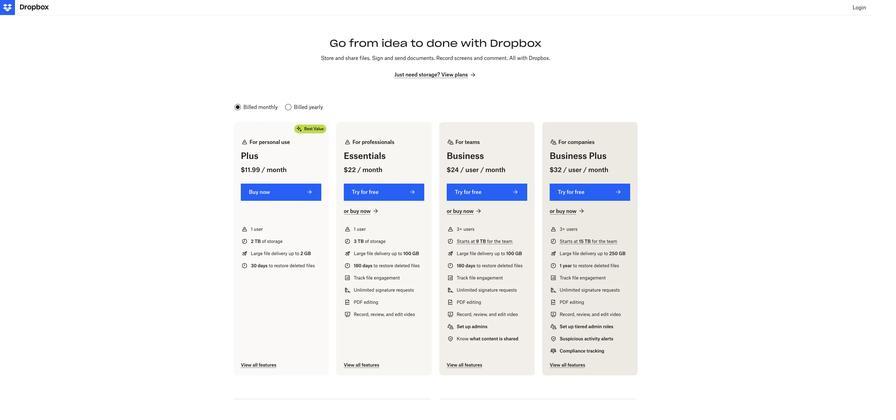 Task type: locate. For each thing, give the bounding box(es) containing it.
3 month from the left
[[486, 166, 506, 173]]

for for business
[[456, 139, 464, 145]]

video
[[404, 312, 415, 317], [507, 312, 518, 317], [610, 312, 621, 317]]

large for plus
[[251, 251, 263, 256]]

0 horizontal spatial record,
[[354, 312, 370, 317]]

try down $32
[[558, 189, 566, 195]]

all for business plus
[[562, 362, 567, 367]]

1 horizontal spatial 1
[[354, 226, 356, 232]]

review,
[[371, 312, 385, 317], [474, 312, 488, 317], [577, 312, 591, 317]]

3 all from the left
[[459, 362, 464, 367]]

1 set from the left
[[457, 324, 464, 329]]

0 horizontal spatial 1 user
[[251, 226, 263, 232]]

try for free button down $22 / month at the left of the page
[[344, 183, 425, 201]]

users
[[464, 226, 475, 232], [567, 226, 578, 232]]

what
[[470, 336, 481, 341]]

2 unlimited signature requests from the left
[[457, 287, 517, 293]]

3 free from the left
[[575, 189, 585, 195]]

1 the from the left
[[495, 238, 501, 244]]

2 review, from the left
[[474, 312, 488, 317]]

view all features link for business plus
[[550, 362, 586, 368]]

0 horizontal spatial signature
[[376, 287, 395, 293]]

1 of from the left
[[262, 238, 266, 244]]

suspicious
[[560, 336, 584, 341]]

1 horizontal spatial track file engagement
[[457, 275, 503, 280]]

0 horizontal spatial 3+ users
[[457, 226, 475, 232]]

delivery down 3 tb of storage
[[375, 251, 391, 256]]

2 horizontal spatial review,
[[577, 312, 591, 317]]

2 180 from the left
[[457, 263, 465, 268]]

for down $22 / month at the left of the page
[[361, 189, 368, 195]]

large
[[251, 251, 263, 256], [354, 251, 366, 256], [457, 251, 469, 256], [560, 251, 572, 256]]

1 left year
[[560, 263, 562, 268]]

of right "3"
[[365, 238, 369, 244]]

days for business
[[466, 263, 476, 268]]

0 horizontal spatial edit
[[395, 312, 403, 317]]

go
[[330, 37, 347, 50]]

100 for essentials
[[404, 251, 412, 256]]

2 / from the left
[[358, 166, 361, 173]]

try for free down $32 / user / month
[[558, 189, 585, 195]]

2 record, review, and edit video from the left
[[457, 312, 518, 317]]

0 horizontal spatial try for free
[[352, 189, 379, 195]]

tb
[[255, 238, 261, 244], [358, 238, 364, 244], [480, 238, 486, 244], [585, 238, 591, 244]]

large down "3"
[[354, 251, 366, 256]]

with up screens
[[461, 37, 487, 50]]

2 video from the left
[[507, 312, 518, 317]]

1 horizontal spatial requests
[[500, 287, 517, 293]]

100
[[404, 251, 412, 256], [507, 251, 515, 256]]

0 horizontal spatial at
[[471, 238, 475, 244]]

2 edit from the left
[[498, 312, 506, 317]]

view all features
[[241, 362, 277, 367], [344, 362, 380, 367], [447, 362, 483, 367], [550, 362, 586, 367]]

3 days from the left
[[466, 263, 476, 268]]

1 horizontal spatial editing
[[467, 299, 482, 305]]

free for business plus
[[575, 189, 585, 195]]

1 horizontal spatial 1 user
[[354, 226, 366, 232]]

2 horizontal spatial record, review, and edit video
[[560, 312, 621, 317]]

free down $22 / month at the left of the page
[[369, 189, 379, 195]]

business down the for companies
[[550, 151, 587, 161]]

3+ users for business
[[457, 226, 475, 232]]

3 try for free button from the left
[[550, 183, 631, 201]]

1 / from the left
[[262, 166, 265, 173]]

0 horizontal spatial or buy now button
[[344, 207, 380, 215]]

unlimited signature requests for essentials
[[354, 287, 414, 293]]

gb for business
[[516, 251, 522, 256]]

1 3+ users from the left
[[457, 226, 475, 232]]

view all features for essentials
[[344, 362, 380, 367]]

1 horizontal spatial 180
[[457, 263, 465, 268]]

None radio
[[234, 102, 279, 112], [284, 102, 324, 112], [234, 102, 279, 112], [284, 102, 324, 112]]

0 horizontal spatial unlimited
[[354, 287, 375, 293]]

storage
[[267, 238, 283, 244], [370, 238, 386, 244]]

try for free button
[[344, 183, 425, 201], [447, 183, 528, 201], [550, 183, 631, 201]]

3 files from the left
[[515, 263, 523, 268]]

login link
[[848, 0, 872, 15]]

180 days to restore deleted files
[[354, 263, 420, 268], [457, 263, 523, 268]]

up for essentials
[[392, 251, 397, 256]]

or buy now button for essentials
[[344, 207, 380, 215]]

restore for business
[[482, 263, 497, 268]]

2 files from the left
[[411, 263, 420, 268]]

1 vertical spatial with
[[518, 55, 528, 61]]

gb for essentials
[[413, 251, 419, 256]]

files for business plus
[[611, 263, 620, 268]]

2 horizontal spatial unlimited
[[560, 287, 581, 293]]

pdf editing
[[354, 299, 379, 305], [457, 299, 482, 305], [560, 299, 585, 305]]

2 horizontal spatial editing
[[570, 299, 585, 305]]

record
[[437, 55, 453, 61]]

1 try from the left
[[352, 189, 360, 195]]

try down $24
[[455, 189, 463, 195]]

1 horizontal spatial review,
[[474, 312, 488, 317]]

1 horizontal spatial pdf editing
[[457, 299, 482, 305]]

2 horizontal spatial unlimited signature requests
[[560, 287, 620, 293]]

3 video from the left
[[610, 312, 621, 317]]

pdf for business
[[457, 299, 466, 305]]

0 horizontal spatial plus
[[241, 151, 259, 161]]

2 horizontal spatial days
[[466, 263, 476, 268]]

large up 30
[[251, 251, 263, 256]]

1 horizontal spatial unlimited signature requests
[[457, 287, 517, 293]]

2 at from the left
[[574, 238, 578, 244]]

2 starts from the left
[[560, 238, 573, 244]]

3+ users
[[457, 226, 475, 232], [560, 226, 578, 232]]

starts left 9
[[457, 238, 470, 244]]

1 100 from the left
[[404, 251, 412, 256]]

files.
[[360, 55, 371, 61]]

track file engagement for business plus
[[560, 275, 606, 280]]

3 pdf from the left
[[560, 299, 569, 305]]

try for free button for business plus
[[550, 183, 631, 201]]

2 try from the left
[[455, 189, 463, 195]]

1 pdf editing from the left
[[354, 299, 379, 305]]

of for essentials
[[365, 238, 369, 244]]

180 for essentials
[[354, 263, 362, 268]]

large file delivery up to 100 gb
[[354, 251, 419, 256], [457, 251, 522, 256]]

restore down the large file delivery up to 2 gb
[[274, 263, 289, 268]]

1 horizontal spatial record,
[[457, 312, 473, 317]]

1 signature from the left
[[376, 287, 395, 293]]

2 the from the left
[[599, 238, 606, 244]]

view all features link for business
[[447, 362, 483, 368]]

1 horizontal spatial or buy now
[[447, 208, 474, 214]]

free
[[369, 189, 379, 195], [472, 189, 482, 195], [575, 189, 585, 195]]

or buy now
[[344, 208, 371, 214], [447, 208, 474, 214], [550, 208, 577, 214]]

1 features from the left
[[259, 362, 277, 367]]

pdf editing for essentials
[[354, 299, 379, 305]]

1 user up the 2 tb of storage
[[251, 226, 263, 232]]

track for essentials
[[354, 275, 365, 280]]

5 / from the left
[[564, 166, 567, 173]]

large down starts at 9 tb for the team
[[457, 251, 469, 256]]

/
[[262, 166, 265, 173], [358, 166, 361, 173], [461, 166, 464, 173], [481, 166, 484, 173], [564, 166, 567, 173], [584, 166, 587, 173]]

3 unlimited from the left
[[560, 287, 581, 293]]

1 or buy now from the left
[[344, 208, 371, 214]]

0 horizontal spatial try
[[352, 189, 360, 195]]

0 horizontal spatial 100
[[404, 251, 412, 256]]

2 track from the left
[[457, 275, 469, 280]]

2 horizontal spatial try
[[558, 189, 566, 195]]

user up 3 tb of storage
[[357, 226, 366, 232]]

1 gb from the left
[[304, 251, 311, 256]]

0 horizontal spatial the
[[495, 238, 501, 244]]

requests
[[396, 287, 414, 293], [500, 287, 517, 293], [603, 287, 620, 293]]

2 set from the left
[[560, 324, 568, 329]]

2 horizontal spatial record,
[[560, 312, 576, 317]]

try down $22
[[352, 189, 360, 195]]

for for essentials
[[353, 139, 361, 145]]

record, review, and edit video
[[354, 312, 415, 317], [457, 312, 518, 317], [560, 312, 621, 317]]

1 team from the left
[[502, 238, 513, 244]]

1 horizontal spatial with
[[518, 55, 528, 61]]

or buy now button for business
[[447, 207, 483, 215]]

shared
[[504, 336, 519, 341]]

large file delivery up to 100 gb down 3 tb of storage
[[354, 251, 419, 256]]

month
[[267, 166, 287, 173], [363, 166, 383, 173], [486, 166, 506, 173], [589, 166, 609, 173]]

delivery down starts at 9 tb for the team
[[478, 251, 494, 256]]

3+ up starts at 9 tb for the team
[[457, 226, 463, 232]]

2 horizontal spatial buy
[[556, 208, 566, 214]]

3 review, from the left
[[577, 312, 591, 317]]

business for business plus
[[550, 151, 587, 161]]

for left teams
[[456, 139, 464, 145]]

3+ up starts at 15 tb for the team
[[560, 226, 566, 232]]

try for free button down $24 / user / month
[[447, 183, 528, 201]]

1 horizontal spatial or buy now button
[[447, 207, 483, 215]]

user right $24
[[466, 166, 479, 173]]

engagement
[[374, 275, 400, 280], [477, 275, 503, 280], [580, 275, 606, 280]]

tb right "3"
[[358, 238, 364, 244]]

large file delivery up to 2 gb
[[251, 251, 311, 256]]

0 horizontal spatial review,
[[371, 312, 385, 317]]

now
[[260, 189, 270, 195], [361, 208, 371, 214], [464, 208, 474, 214], [567, 208, 577, 214]]

1 year to restore deleted files
[[560, 263, 620, 268]]

all for business
[[459, 362, 464, 367]]

0 horizontal spatial large file delivery up to 100 gb
[[354, 251, 419, 256]]

1 horizontal spatial or
[[447, 208, 452, 214]]

for for plus
[[250, 139, 258, 145]]

3 try for free from the left
[[558, 189, 585, 195]]

review, for essentials
[[371, 312, 385, 317]]

unlimited signature requests for business
[[457, 287, 517, 293]]

2 large file delivery up to 100 gb from the left
[[457, 251, 522, 256]]

1 horizontal spatial 3+ users
[[560, 226, 578, 232]]

starts for business plus
[[560, 238, 573, 244]]

2 record, from the left
[[457, 312, 473, 317]]

record, review, and edit video for business
[[457, 312, 518, 317]]

2 horizontal spatial track
[[560, 275, 572, 280]]

4 restore from the left
[[579, 263, 593, 268]]

days
[[258, 263, 268, 268], [363, 263, 373, 268], [466, 263, 476, 268]]

2 3+ users from the left
[[560, 226, 578, 232]]

3 or from the left
[[550, 208, 555, 214]]

track file engagement for business
[[457, 275, 503, 280]]

1 horizontal spatial set
[[560, 324, 568, 329]]

just
[[395, 72, 405, 78]]

or buy now for business plus
[[550, 208, 577, 214]]

plus down companies
[[590, 151, 607, 161]]

1 horizontal spatial edit
[[498, 312, 506, 317]]

free for business
[[472, 189, 482, 195]]

1 horizontal spatial try for free
[[455, 189, 482, 195]]

2 gb from the left
[[413, 251, 419, 256]]

2 days from the left
[[363, 263, 373, 268]]

2 for from the left
[[353, 139, 361, 145]]

now for essentials
[[361, 208, 371, 214]]

180 days to restore deleted files down starts at 9 tb for the team
[[457, 263, 523, 268]]

large up year
[[560, 251, 572, 256]]

at for business
[[471, 238, 475, 244]]

0 horizontal spatial record, review, and edit video
[[354, 312, 415, 317]]

view all features for plus
[[241, 362, 277, 367]]

1 horizontal spatial signature
[[479, 287, 498, 293]]

at
[[471, 238, 475, 244], [574, 238, 578, 244]]

2 horizontal spatial or buy now button
[[550, 207, 586, 215]]

team right 9
[[502, 238, 513, 244]]

1 delivery from the left
[[272, 251, 288, 256]]

2 up 30 days to restore deleted files at bottom left
[[301, 251, 303, 256]]

2 horizontal spatial or
[[550, 208, 555, 214]]

for down $32 / user / month
[[567, 189, 574, 195]]

at left 9
[[471, 238, 475, 244]]

1 view all features link from the left
[[241, 362, 277, 368]]

1 horizontal spatial record, review, and edit video
[[457, 312, 518, 317]]

0 horizontal spatial 180 days to restore deleted files
[[354, 263, 420, 268]]

large file delivery up to 100 gb for essentials
[[354, 251, 419, 256]]

1 horizontal spatial the
[[599, 238, 606, 244]]

0 vertical spatial 2
[[251, 238, 254, 244]]

starts left 15
[[560, 238, 573, 244]]

1 record, from the left
[[354, 312, 370, 317]]

tb up 30
[[255, 238, 261, 244]]

180 for business
[[457, 263, 465, 268]]

try for free down $22 / month at the left of the page
[[352, 189, 379, 195]]

1 pdf from the left
[[354, 299, 363, 305]]

4 features from the left
[[568, 362, 586, 367]]

1 horizontal spatial try for free button
[[447, 183, 528, 201]]

try for free for essentials
[[352, 189, 379, 195]]

2 horizontal spatial or buy now
[[550, 208, 577, 214]]

delivery down starts at 15 tb for the team
[[581, 251, 597, 256]]

1 business from the left
[[447, 151, 484, 161]]

0 horizontal spatial buy
[[350, 208, 359, 214]]

2 requests from the left
[[500, 287, 517, 293]]

or buy now button for business plus
[[550, 207, 586, 215]]

1 users from the left
[[464, 226, 475, 232]]

2 free from the left
[[472, 189, 482, 195]]

users up starts at 15 tb for the team
[[567, 226, 578, 232]]

0 horizontal spatial 2
[[251, 238, 254, 244]]

0 horizontal spatial try for free button
[[344, 183, 425, 201]]

for left companies
[[559, 139, 567, 145]]

$11.99 / month
[[241, 166, 287, 173]]

1 horizontal spatial video
[[507, 312, 518, 317]]

team up 250
[[607, 238, 618, 244]]

tb right 9
[[480, 238, 486, 244]]

/ for plus
[[262, 166, 265, 173]]

1 horizontal spatial team
[[607, 238, 618, 244]]

free down $32 / user / month
[[575, 189, 585, 195]]

free down $24 / user / month
[[472, 189, 482, 195]]

1 horizontal spatial large file delivery up to 100 gb
[[457, 251, 522, 256]]

plus
[[241, 151, 259, 161], [590, 151, 607, 161]]

3 features from the left
[[465, 362, 483, 367]]

team for business plus
[[607, 238, 618, 244]]

2 up 30
[[251, 238, 254, 244]]

1 horizontal spatial buy
[[453, 208, 463, 214]]

view for essentials
[[344, 362, 355, 367]]

days for plus
[[258, 263, 268, 268]]

3 track file engagement from the left
[[560, 275, 606, 280]]

storage right "3"
[[370, 238, 386, 244]]

3 engagement from the left
[[580, 275, 606, 280]]

1 horizontal spatial track
[[457, 275, 469, 280]]

signature for business plus
[[582, 287, 601, 293]]

1 horizontal spatial 2
[[301, 251, 303, 256]]

3 deleted from the left
[[498, 263, 513, 268]]

2 pdf from the left
[[457, 299, 466, 305]]

1 or buy now button from the left
[[344, 207, 380, 215]]

admins
[[472, 324, 488, 329]]

restore down starts at 9 tb for the team
[[482, 263, 497, 268]]

store
[[321, 55, 334, 61]]

2 business from the left
[[550, 151, 587, 161]]

or for business
[[447, 208, 452, 214]]

large file delivery up to 250 gb
[[560, 251, 626, 256]]

review, for business plus
[[577, 312, 591, 317]]

0 horizontal spatial set
[[457, 324, 464, 329]]

record, for essentials
[[354, 312, 370, 317]]

2 horizontal spatial edit
[[601, 312, 609, 317]]

files for essentials
[[411, 263, 420, 268]]

0 horizontal spatial 1
[[251, 226, 253, 232]]

1 horizontal spatial 180 days to restore deleted files
[[457, 263, 523, 268]]

large for essentials
[[354, 251, 366, 256]]

2 horizontal spatial pdf
[[560, 299, 569, 305]]

1 editing from the left
[[364, 299, 379, 305]]

2 horizontal spatial engagement
[[580, 275, 606, 280]]

1 horizontal spatial pdf
[[457, 299, 466, 305]]

0 horizontal spatial days
[[258, 263, 268, 268]]

done
[[427, 37, 458, 50]]

buy
[[350, 208, 359, 214], [453, 208, 463, 214], [556, 208, 566, 214]]

3+ users up starts at 9 tb for the team
[[457, 226, 475, 232]]

the up large file delivery up to 250 gb
[[599, 238, 606, 244]]

3 or buy now button from the left
[[550, 207, 586, 215]]

for for business plus
[[567, 189, 574, 195]]

the right 9
[[495, 238, 501, 244]]

business down for teams
[[447, 151, 484, 161]]

1 user up "3"
[[354, 226, 366, 232]]

1 1 user from the left
[[251, 226, 263, 232]]

1 horizontal spatial users
[[567, 226, 578, 232]]

$24
[[447, 166, 459, 173]]

0 horizontal spatial editing
[[364, 299, 379, 305]]

try for business plus
[[558, 189, 566, 195]]

0 horizontal spatial pdf
[[354, 299, 363, 305]]

year
[[563, 263, 572, 268]]

0 horizontal spatial storage
[[267, 238, 283, 244]]

4 files from the left
[[611, 263, 620, 268]]

1 horizontal spatial business
[[550, 151, 587, 161]]

delivery for business plus
[[581, 251, 597, 256]]

0 horizontal spatial starts
[[457, 238, 470, 244]]

try for free down $24 / user / month
[[455, 189, 482, 195]]

restore down large file delivery up to 250 gb
[[579, 263, 593, 268]]

2 horizontal spatial pdf editing
[[560, 299, 585, 305]]

for companies
[[559, 139, 595, 145]]

1 horizontal spatial of
[[365, 238, 369, 244]]

0 horizontal spatial business
[[447, 151, 484, 161]]

2 1 user from the left
[[354, 226, 366, 232]]

3 / from the left
[[461, 166, 464, 173]]

editing for business plus
[[570, 299, 585, 305]]

with right all
[[518, 55, 528, 61]]

1 horizontal spatial try
[[455, 189, 463, 195]]

tb right 15
[[585, 238, 591, 244]]

0 horizontal spatial users
[[464, 226, 475, 232]]

100 for business
[[507, 251, 515, 256]]

of up the large file delivery up to 2 gb
[[262, 238, 266, 244]]

billed left yearly
[[294, 104, 308, 110]]

1 review, from the left
[[371, 312, 385, 317]]

1 at from the left
[[471, 238, 475, 244]]

1 record, review, and edit video from the left
[[354, 312, 415, 317]]

1 requests from the left
[[396, 287, 414, 293]]

1 horizontal spatial billed
[[294, 104, 308, 110]]

yearly
[[309, 104, 323, 110]]

3+ users up starts at 15 tb for the team
[[560, 226, 578, 232]]

$11.99
[[241, 166, 260, 173]]

1 up the 2 tb of storage
[[251, 226, 253, 232]]

delivery up 30 days to restore deleted files at bottom left
[[272, 251, 288, 256]]

set up suspicious
[[560, 324, 568, 329]]

of
[[262, 238, 266, 244], [365, 238, 369, 244]]

requests for essentials
[[396, 287, 414, 293]]

1 horizontal spatial 3+
[[560, 226, 566, 232]]

3 requests from the left
[[603, 287, 620, 293]]

2 storage from the left
[[370, 238, 386, 244]]

2 horizontal spatial try for free
[[558, 189, 585, 195]]

3 view all features from the left
[[447, 362, 483, 367]]

1 user for essentials
[[354, 226, 366, 232]]

2 horizontal spatial track file engagement
[[560, 275, 606, 280]]

large file delivery up to 100 gb for business
[[457, 251, 522, 256]]

1 horizontal spatial plus
[[590, 151, 607, 161]]

files
[[307, 263, 315, 268], [411, 263, 420, 268], [515, 263, 523, 268], [611, 263, 620, 268]]

from
[[350, 37, 379, 50]]

restore down 3 tb of storage
[[379, 263, 394, 268]]

admin
[[589, 324, 602, 329]]

try for free
[[352, 189, 379, 195], [455, 189, 482, 195], [558, 189, 585, 195]]

1
[[251, 226, 253, 232], [354, 226, 356, 232], [560, 263, 562, 268]]

for
[[250, 139, 258, 145], [353, 139, 361, 145], [456, 139, 464, 145], [559, 139, 567, 145]]

1 horizontal spatial unlimited
[[457, 287, 478, 293]]

1 buy from the left
[[350, 208, 359, 214]]

2 horizontal spatial try for free button
[[550, 183, 631, 201]]

1 unlimited signature requests from the left
[[354, 287, 414, 293]]

starts
[[457, 238, 470, 244], [560, 238, 573, 244]]

users for business
[[464, 226, 475, 232]]

file
[[264, 251, 270, 256], [367, 251, 374, 256], [470, 251, 477, 256], [573, 251, 580, 256], [367, 275, 373, 280], [470, 275, 476, 280], [573, 275, 579, 280]]

storage for plus
[[267, 238, 283, 244]]

0 horizontal spatial engagement
[[374, 275, 400, 280]]

0 horizontal spatial free
[[369, 189, 379, 195]]

3+
[[457, 226, 463, 232], [560, 226, 566, 232]]

deleted
[[290, 263, 305, 268], [395, 263, 410, 268], [498, 263, 513, 268], [594, 263, 610, 268]]

plus up $11.99
[[241, 151, 259, 161]]

1 billed from the left
[[244, 104, 257, 110]]

signature
[[376, 287, 395, 293], [479, 287, 498, 293], [582, 287, 601, 293]]

2 3+ from the left
[[560, 226, 566, 232]]

large file delivery up to 100 gb down starts at 9 tb for the team
[[457, 251, 522, 256]]

days down 3 tb of storage
[[363, 263, 373, 268]]

for up essentials at left top
[[353, 139, 361, 145]]

set up know
[[457, 324, 464, 329]]

3+ users for business plus
[[560, 226, 578, 232]]

180 days to restore deleted files down 3 tb of storage
[[354, 263, 420, 268]]

0 horizontal spatial 3+
[[457, 226, 463, 232]]

to
[[411, 37, 424, 50], [295, 251, 299, 256], [398, 251, 403, 256], [501, 251, 506, 256], [604, 251, 609, 256], [269, 263, 273, 268], [374, 263, 378, 268], [477, 263, 481, 268], [574, 263, 578, 268]]

/ for essentials
[[358, 166, 361, 173]]

4 view all features link from the left
[[550, 362, 586, 368]]

try for business
[[455, 189, 463, 195]]

2 of from the left
[[365, 238, 369, 244]]

store and share files. sign and send documents. record screens and comment. all with dropbox.
[[321, 55, 551, 61]]

buy for business
[[453, 208, 463, 214]]

billed for billed yearly
[[294, 104, 308, 110]]

tracking
[[587, 348, 605, 353]]

or
[[344, 208, 349, 214], [447, 208, 452, 214], [550, 208, 555, 214]]

delivery
[[272, 251, 288, 256], [375, 251, 391, 256], [478, 251, 494, 256], [581, 251, 597, 256]]

3 or buy now from the left
[[550, 208, 577, 214]]

team
[[502, 238, 513, 244], [607, 238, 618, 244]]

user
[[466, 166, 479, 173], [569, 166, 582, 173], [254, 226, 263, 232], [357, 226, 366, 232]]

1 storage from the left
[[267, 238, 283, 244]]

1 horizontal spatial at
[[574, 238, 578, 244]]

billed left monthly
[[244, 104, 257, 110]]

3 unlimited signature requests from the left
[[560, 287, 620, 293]]

1 horizontal spatial free
[[472, 189, 482, 195]]

view all features link
[[241, 362, 277, 368], [344, 362, 380, 368], [447, 362, 483, 368], [550, 362, 586, 368]]

0 horizontal spatial video
[[404, 312, 415, 317]]

edit
[[395, 312, 403, 317], [498, 312, 506, 317], [601, 312, 609, 317]]

professionals
[[362, 139, 395, 145]]

buy for essentials
[[350, 208, 359, 214]]

users up starts at 9 tb for the team
[[464, 226, 475, 232]]

2 view all features link from the left
[[344, 362, 380, 368]]

deleted for plus
[[290, 263, 305, 268]]

for down $24 / user / month
[[464, 189, 471, 195]]

edit for business plus
[[601, 312, 609, 317]]

for left personal
[[250, 139, 258, 145]]

1 3+ from the left
[[457, 226, 463, 232]]

2 horizontal spatial free
[[575, 189, 585, 195]]

try for free button down $32 / user / month
[[550, 183, 631, 201]]

1 month from the left
[[267, 166, 287, 173]]

1 all from the left
[[253, 362, 258, 367]]

for for business
[[464, 189, 471, 195]]

2 100 from the left
[[507, 251, 515, 256]]

1 horizontal spatial starts
[[560, 238, 573, 244]]

1 track file engagement from the left
[[354, 275, 400, 280]]

days down starts at 9 tb for the team
[[466, 263, 476, 268]]

0 vertical spatial with
[[461, 37, 487, 50]]

1 unlimited from the left
[[354, 287, 375, 293]]

2 editing from the left
[[467, 299, 482, 305]]

unlimited for business
[[457, 287, 478, 293]]

0 horizontal spatial unlimited signature requests
[[354, 287, 414, 293]]

billed
[[244, 104, 257, 110], [294, 104, 308, 110]]

2 unlimited from the left
[[457, 287, 478, 293]]

9
[[476, 238, 479, 244]]

2 signature from the left
[[479, 287, 498, 293]]

0 horizontal spatial team
[[502, 238, 513, 244]]

1 up "3"
[[354, 226, 356, 232]]

at left 15
[[574, 238, 578, 244]]

days right 30
[[258, 263, 268, 268]]

4 all from the left
[[562, 362, 567, 367]]

2 or buy now from the left
[[447, 208, 474, 214]]

storage up the large file delivery up to 2 gb
[[267, 238, 283, 244]]

activity
[[585, 336, 601, 341]]

unlimited for business plus
[[560, 287, 581, 293]]

idea
[[382, 37, 408, 50]]



Task type: vqa. For each thing, say whether or not it's contained in the screenshot.
leftmost Upload
no



Task type: describe. For each thing, give the bounding box(es) containing it.
share
[[346, 55, 359, 61]]

3 tb of storage
[[354, 238, 386, 244]]

know what content is shared
[[457, 336, 519, 341]]

just need storage? view plans
[[395, 72, 468, 78]]

pdf editing for business
[[457, 299, 482, 305]]

now for business plus
[[567, 208, 577, 214]]

delivery for plus
[[272, 251, 288, 256]]

screens
[[455, 55, 473, 61]]

deleted for business plus
[[594, 263, 610, 268]]

teams
[[465, 139, 480, 145]]

for professionals
[[353, 139, 395, 145]]

up for business
[[495, 251, 500, 256]]

6 / from the left
[[584, 166, 587, 173]]

view all features for business
[[447, 362, 483, 367]]

/ for business
[[461, 166, 464, 173]]

or buy now for essentials
[[344, 208, 371, 214]]

30
[[251, 263, 257, 268]]

$32
[[550, 166, 562, 173]]

compliance
[[560, 348, 586, 353]]

4 tb from the left
[[585, 238, 591, 244]]

billed yearly
[[294, 104, 323, 110]]

3 tb from the left
[[480, 238, 486, 244]]

comment.
[[484, 55, 508, 61]]

sign
[[372, 55, 383, 61]]

of for plus
[[262, 238, 266, 244]]

for personal use
[[250, 139, 290, 145]]

all
[[510, 55, 516, 61]]

deleted for business
[[498, 263, 513, 268]]

editing for essentials
[[364, 299, 379, 305]]

view all features link for essentials
[[344, 362, 380, 368]]

content
[[482, 336, 499, 341]]

best value
[[305, 127, 324, 131]]

billed monthly
[[244, 104, 278, 110]]

roles
[[603, 324, 614, 329]]

at for business plus
[[574, 238, 578, 244]]

1 for essentials
[[354, 226, 356, 232]]

billed for billed monthly
[[244, 104, 257, 110]]

editing for business
[[467, 299, 482, 305]]

for teams
[[456, 139, 480, 145]]

2 tb of storage
[[251, 238, 283, 244]]

business plus
[[550, 151, 607, 161]]

plans
[[455, 72, 468, 78]]

just need storage? view plans link
[[395, 71, 477, 79]]

value
[[314, 127, 324, 131]]

alerts
[[602, 336, 614, 341]]

set up admins
[[457, 324, 488, 329]]

restore for essentials
[[379, 263, 394, 268]]

starts for business
[[457, 238, 470, 244]]

business for business
[[447, 151, 484, 161]]

features for plus
[[259, 362, 277, 367]]

up for business plus
[[598, 251, 603, 256]]

2 plus from the left
[[590, 151, 607, 161]]

use
[[281, 139, 290, 145]]

unlimited signature requests for business plus
[[560, 287, 620, 293]]

for up large file delivery up to 250 gb
[[592, 238, 598, 244]]

now for business
[[464, 208, 474, 214]]

buy now
[[249, 189, 270, 195]]

30 days to restore deleted files
[[251, 263, 315, 268]]

users for business plus
[[567, 226, 578, 232]]

engagement for essentials
[[374, 275, 400, 280]]

180 days to restore deleted files for business
[[457, 263, 523, 268]]

documents.
[[408, 55, 435, 61]]

180 days to restore deleted files for essentials
[[354, 263, 420, 268]]

best
[[305, 127, 313, 131]]

gb for business plus
[[619, 251, 626, 256]]

1 vertical spatial 2
[[301, 251, 303, 256]]

storage?
[[419, 72, 440, 78]]

large for business plus
[[560, 251, 572, 256]]

go from idea to done with dropbox
[[330, 37, 542, 50]]

view for plus
[[241, 362, 252, 367]]

dropbox.
[[529, 55, 551, 61]]

suspicious activity alerts
[[560, 336, 614, 341]]

track for business
[[457, 275, 469, 280]]

1 plus from the left
[[241, 151, 259, 161]]

buy now button
[[241, 183, 322, 201]]

set up tiered admin roles
[[560, 324, 614, 329]]

buy
[[249, 189, 259, 195]]

record, review, and edit video for essentials
[[354, 312, 415, 317]]

the for business plus
[[599, 238, 606, 244]]

pdf editing for business plus
[[560, 299, 585, 305]]

requests for business
[[500, 287, 517, 293]]

15
[[579, 238, 584, 244]]

$32 / user / month
[[550, 166, 609, 173]]

for right 9
[[488, 238, 493, 244]]

for for essentials
[[361, 189, 368, 195]]

250
[[610, 251, 618, 256]]

video for essentials
[[404, 312, 415, 317]]

personal
[[259, 139, 280, 145]]

monthly
[[259, 104, 278, 110]]

review, for business
[[474, 312, 488, 317]]

2 month from the left
[[363, 166, 383, 173]]

the for business
[[495, 238, 501, 244]]

starts at 15 tb for the team
[[560, 238, 618, 244]]

4 month from the left
[[589, 166, 609, 173]]

$24 / user / month
[[447, 166, 506, 173]]

view for business
[[447, 362, 458, 367]]

view for business plus
[[550, 362, 561, 367]]

3
[[354, 238, 357, 244]]

team for business
[[502, 238, 513, 244]]

record, review, and edit video for business plus
[[560, 312, 621, 317]]

login
[[853, 4, 867, 11]]

features for business plus
[[568, 362, 586, 367]]

$22 / month
[[344, 166, 383, 173]]

set for business plus
[[560, 324, 568, 329]]

2 tb from the left
[[358, 238, 364, 244]]

record, for business
[[457, 312, 473, 317]]

all for plus
[[253, 362, 258, 367]]

user down business plus
[[569, 166, 582, 173]]

or for business plus
[[550, 208, 555, 214]]

1 for plus
[[251, 226, 253, 232]]

need
[[406, 72, 418, 78]]

2 horizontal spatial 1
[[560, 263, 562, 268]]

3+ for business
[[457, 226, 463, 232]]

free for essentials
[[369, 189, 379, 195]]

companies
[[568, 139, 595, 145]]

dropbox
[[490, 37, 542, 50]]

delivery for essentials
[[375, 251, 391, 256]]

know
[[457, 336, 469, 341]]

view all features link for plus
[[241, 362, 277, 368]]

video for business
[[507, 312, 518, 317]]

essentials
[[344, 151, 386, 161]]

$22
[[344, 166, 356, 173]]

tiered
[[575, 324, 588, 329]]

all for essentials
[[356, 362, 361, 367]]

is
[[500, 336, 503, 341]]

features for essentials
[[362, 362, 380, 367]]

try for free button for essentials
[[344, 183, 425, 201]]

compliance tracking
[[560, 348, 605, 353]]

storage for essentials
[[370, 238, 386, 244]]

starts at 9 tb for the team
[[457, 238, 513, 244]]

send
[[395, 55, 406, 61]]

4 / from the left
[[481, 166, 484, 173]]

large for business
[[457, 251, 469, 256]]

files for business
[[515, 263, 523, 268]]

pdf for essentials
[[354, 299, 363, 305]]

try for free button for business
[[447, 183, 528, 201]]

1 tb from the left
[[255, 238, 261, 244]]

features for business
[[465, 362, 483, 367]]

user up the 2 tb of storage
[[254, 226, 263, 232]]

days for essentials
[[363, 263, 373, 268]]

now inside button
[[260, 189, 270, 195]]

video for business plus
[[610, 312, 621, 317]]



